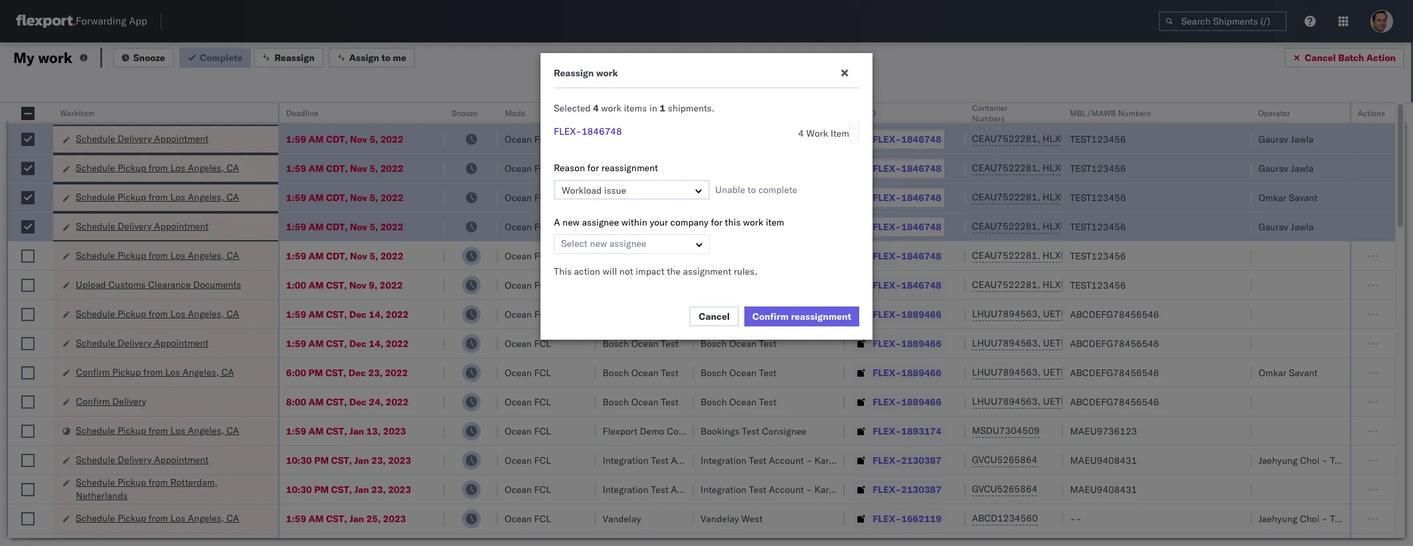 Task type: locate. For each thing, give the bounding box(es) containing it.
bosch
[[603, 133, 629, 145], [603, 162, 629, 174], [701, 162, 727, 174], [603, 192, 629, 204], [701, 192, 727, 204], [603, 221, 629, 233], [701, 221, 727, 233], [603, 250, 629, 262], [701, 250, 727, 262], [603, 279, 629, 291], [701, 279, 727, 291], [701, 309, 727, 321], [603, 338, 629, 350], [701, 338, 727, 350], [603, 367, 629, 379], [701, 367, 727, 379], [603, 396, 629, 408], [701, 396, 727, 408]]

cst, left 9,
[[326, 279, 347, 291]]

flex-
[[554, 126, 582, 138], [873, 133, 902, 145], [873, 162, 902, 174], [873, 192, 902, 204], [873, 221, 902, 233], [873, 250, 902, 262], [873, 279, 902, 291], [873, 309, 902, 321], [873, 338, 902, 350], [873, 367, 902, 379], [873, 396, 902, 408], [873, 425, 902, 437], [873, 455, 902, 467], [873, 484, 902, 496], [873, 513, 902, 525]]

lagerfeld up flex-1662119
[[834, 484, 874, 496]]

choi for destination
[[1300, 513, 1320, 525]]

numbers down container
[[972, 114, 1005, 124]]

0 vertical spatial karl
[[815, 455, 832, 467]]

1 vertical spatial new
[[590, 238, 607, 250]]

jawla
[[1291, 133, 1314, 145], [1291, 162, 1314, 174], [1291, 221, 1314, 233]]

0 vertical spatial choi
[[1300, 455, 1320, 467]]

jan down 13,
[[354, 455, 369, 467]]

dec
[[349, 309, 367, 321], [349, 338, 367, 350], [349, 367, 366, 379], [349, 396, 367, 408]]

flex- inside "flex-1846748" link
[[554, 126, 582, 138]]

10 fcl from the top
[[534, 396, 551, 408]]

2 gaurav jawla from the top
[[1259, 162, 1314, 174]]

2130387 up 1662119
[[902, 484, 942, 496]]

confirm for confirm reassignment
[[753, 311, 789, 323]]

abcdefg78456546 for schedule pickup from los angeles, ca
[[1070, 309, 1160, 321]]

flex-2130387
[[873, 455, 942, 467], [873, 484, 942, 496]]

2 vertical spatial confirm
[[76, 396, 110, 408]]

pickup inside schedule pickup from rotterdam, netherlands
[[117, 477, 146, 489]]

1 vertical spatial 10:30 pm cst, jan 23, 2023
[[286, 484, 411, 496]]

2023 right 25,
[[383, 513, 406, 525]]

work right my
[[38, 48, 72, 67]]

0 vertical spatial integration test account - karl lagerfeld
[[701, 455, 874, 467]]

11 schedule from the top
[[76, 512, 115, 524]]

1 vandelay from the left
[[603, 513, 641, 525]]

1 vertical spatial 10:30
[[286, 484, 312, 496]]

1:59 am cst, jan 13, 2023
[[286, 425, 406, 437]]

work left items
[[601, 102, 622, 114]]

1 vertical spatial reassign
[[554, 67, 594, 79]]

schedule for 'schedule delivery appointment' link for 10:30 pm cst, jan 23, 2023
[[76, 454, 115, 466]]

1 horizontal spatial numbers
[[1119, 108, 1152, 118]]

los inside "button"
[[165, 366, 180, 378]]

1 horizontal spatial to
[[748, 184, 756, 196]]

14, down 9,
[[369, 309, 383, 321]]

flex-2130387 down flex-1893174
[[873, 455, 942, 467]]

0 vertical spatial pm
[[309, 367, 323, 379]]

schedule delivery appointment up schedule pickup from rotterdam, netherlands
[[76, 454, 209, 466]]

this
[[725, 217, 741, 229]]

schedule delivery appointment button up schedule pickup from rotterdam, netherlands
[[76, 453, 209, 468]]

0 vertical spatial 1:59 am cst, dec 14, 2022
[[286, 309, 409, 321]]

0 vertical spatial gaurav
[[1259, 133, 1289, 145]]

fcl for confirm delivery link
[[534, 396, 551, 408]]

2130387 down 1893174
[[902, 455, 942, 467]]

1 14, from the top
[[369, 309, 383, 321]]

4 schedule delivery appointment from the top
[[76, 454, 209, 466]]

5 ceau7522281, from the top
[[972, 250, 1041, 262]]

1 vertical spatial 2130387
[[902, 484, 942, 496]]

3 flex-1889466 from the top
[[873, 367, 942, 379]]

3 cdt, from the top
[[326, 192, 348, 204]]

5 schedule pickup from los angeles, ca link from the top
[[76, 424, 239, 437]]

cancel inside button
[[1305, 51, 1336, 63]]

schedule delivery appointment link down workitem button
[[76, 132, 209, 145]]

pm right 6:00
[[309, 367, 323, 379]]

1 vertical spatial jaehyung
[[1259, 513, 1298, 525]]

workitem
[[60, 108, 95, 118]]

assignee for select new assignee
[[610, 238, 647, 250]]

savant
[[1289, 192, 1318, 204], [1289, 367, 1318, 379]]

5 ceau7522281, hlxu6269489, hlxu8034992 from the top
[[972, 250, 1178, 262]]

8 schedule from the top
[[76, 425, 115, 437]]

1889466 for confirm delivery
[[902, 396, 942, 408]]

schedule pickup from los angeles, ca for 1:59 am cdt, nov 5, 2022
[[76, 249, 239, 261]]

workload issue
[[562, 185, 626, 197]]

1 schedule delivery appointment link from the top
[[76, 132, 209, 145]]

delivery up schedule pickup from rotterdam, netherlands
[[117, 454, 152, 466]]

delivery down workitem button
[[117, 133, 152, 145]]

consignee for bookings test consignee
[[762, 425, 807, 437]]

dec up 6:00 pm cst, dec 23, 2022 at bottom left
[[349, 338, 367, 350]]

pm for confirm pickup from los angeles, ca
[[309, 367, 323, 379]]

1 vertical spatial choi
[[1300, 513, 1320, 525]]

3 1:59 am cdt, nov 5, 2022 from the top
[[286, 192, 404, 204]]

confirm inside "button"
[[76, 366, 110, 378]]

uetu5238478
[[1043, 308, 1108, 320], [1043, 337, 1108, 349], [1043, 367, 1108, 379], [1043, 396, 1108, 408]]

pickup for 6th schedule pickup from los angeles, ca link from the bottom of the page
[[117, 162, 146, 174]]

flex-1893174 button
[[852, 422, 945, 441], [852, 422, 945, 441]]

integration test account - karl lagerfeld
[[701, 455, 874, 467], [701, 484, 874, 496]]

jan up 25,
[[354, 484, 369, 496]]

1 vertical spatial 1:59 am cst, dec 14, 2022
[[286, 338, 409, 350]]

reassign
[[275, 51, 315, 63], [554, 67, 594, 79]]

pickup for 2nd schedule pickup from los angeles, ca link
[[117, 191, 146, 203]]

2 1:59 am cst, dec 14, 2022 from the top
[[286, 338, 409, 350]]

3 1889466 from the top
[[902, 367, 942, 379]]

0 horizontal spatial reassign
[[275, 51, 315, 63]]

2 1889466 from the top
[[902, 338, 942, 350]]

1 vertical spatial maeu9408431
[[1070, 484, 1138, 496]]

1 horizontal spatial 4
[[798, 128, 804, 139]]

jan left 25,
[[349, 513, 364, 525]]

dec down 1:00 am cst, nov 9, 2022
[[349, 309, 367, 321]]

1889466 for schedule delivery appointment
[[902, 338, 942, 350]]

los for 1:59 am cst, jan 25, 2023
[[170, 512, 185, 524]]

2 account from the top
[[769, 484, 804, 496]]

0 horizontal spatial cancel
[[699, 311, 730, 323]]

1893174
[[902, 425, 942, 437]]

pm up 1:59 am cst, jan 25, 2023
[[314, 484, 329, 496]]

10:30
[[286, 455, 312, 467], [286, 484, 312, 496]]

gvcu5265864 up abcd1234560
[[972, 484, 1038, 496]]

gaurav jawla for schedule pickup from los angeles, ca
[[1259, 162, 1314, 174]]

delivery inside confirm delivery link
[[112, 396, 146, 408]]

1:59 am cst, dec 14, 2022 down 1:00 am cst, nov 9, 2022
[[286, 309, 409, 321]]

10:30 up 1:59 am cst, jan 25, 2023
[[286, 484, 312, 496]]

schedule pickup from rotterdam, netherlands
[[76, 477, 218, 502]]

0 horizontal spatial to
[[382, 51, 391, 63]]

schedule delivery appointment button up confirm pickup from los angeles, ca link
[[76, 336, 209, 351]]

jaehyung
[[1259, 455, 1298, 467], [1259, 513, 1298, 525]]

ceau7522281, hlxu6269489, hlxu8034992
[[972, 133, 1178, 145], [972, 162, 1178, 174], [972, 191, 1178, 203], [972, 221, 1178, 232], [972, 250, 1178, 262], [972, 279, 1178, 291]]

1 horizontal spatial reassign
[[554, 67, 594, 79]]

integration test account - karl lagerfeld down "bookings test consignee"
[[701, 455, 874, 467]]

None checkbox
[[21, 162, 35, 175], [21, 220, 35, 233], [21, 279, 35, 292], [21, 366, 35, 380], [21, 512, 35, 526], [21, 162, 35, 175], [21, 220, 35, 233], [21, 279, 35, 292], [21, 366, 35, 380], [21, 512, 35, 526]]

cdt, for 3rd 'schedule delivery appointment' link from the bottom of the page
[[326, 221, 348, 233]]

cst, up 1:59 am cst, jan 13, 2023
[[326, 396, 347, 408]]

4 schedule pickup from los angeles, ca from the top
[[76, 308, 239, 320]]

0 vertical spatial to
[[382, 51, 391, 63]]

3 schedule from the top
[[76, 191, 115, 203]]

appointment down workitem button
[[154, 133, 209, 145]]

3 schedule delivery appointment link from the top
[[76, 336, 209, 350]]

1 vertical spatial 23,
[[371, 455, 386, 467]]

schedule delivery appointment link up customs
[[76, 220, 209, 233]]

from inside "button"
[[143, 366, 163, 378]]

consignee right "bookings"
[[762, 425, 807, 437]]

fcl for schedule pickup from los angeles, ca link related to 1:59 am cst, dec 14, 2022
[[534, 309, 551, 321]]

client name button
[[596, 106, 681, 119]]

angeles,
[[188, 162, 224, 174], [188, 191, 224, 203], [188, 249, 224, 261], [188, 308, 224, 320], [182, 366, 219, 378], [188, 425, 224, 437], [188, 512, 224, 524]]

flex-1889466 button
[[852, 305, 945, 324], [852, 305, 945, 324], [852, 334, 945, 353], [852, 334, 945, 353], [852, 364, 945, 382], [852, 364, 945, 382], [852, 393, 945, 412], [852, 393, 945, 412]]

flex-2130387 up flex-1662119
[[873, 484, 942, 496]]

4 schedule from the top
[[76, 221, 115, 232]]

0 vertical spatial 2130387
[[902, 455, 942, 467]]

2 vandelay from the left
[[701, 513, 739, 525]]

account
[[769, 455, 804, 467], [769, 484, 804, 496]]

schedule delivery appointment link up schedule pickup from rotterdam, netherlands
[[76, 453, 209, 467]]

1:59 am cst, dec 14, 2022 for schedule pickup from los angeles, ca
[[286, 309, 409, 321]]

1 vertical spatial integration test account - karl lagerfeld
[[701, 484, 874, 496]]

schedule pickup from los angeles, ca button for 1:59 am cdt, nov 5, 2022
[[76, 249, 239, 263]]

schedule delivery appointment down workitem button
[[76, 133, 209, 145]]

1 vertical spatial to
[[748, 184, 756, 196]]

pickup for schedule pickup from rotterdam, netherlands link
[[117, 477, 146, 489]]

appointment up 'rotterdam,'
[[154, 454, 209, 466]]

1 abcdefg78456546 from the top
[[1070, 309, 1160, 321]]

delivery for 1:59 am cdt, nov 5, 2022
[[117, 133, 152, 145]]

7 fcl from the top
[[534, 309, 551, 321]]

delivery up confirm pickup from los angeles, ca
[[117, 337, 152, 349]]

23,
[[368, 367, 383, 379], [371, 455, 386, 467], [371, 484, 386, 496]]

1 schedule delivery appointment from the top
[[76, 133, 209, 145]]

0 vertical spatial lagerfeld
[[834, 455, 874, 467]]

3 fcl from the top
[[534, 192, 551, 204]]

0 vertical spatial 14,
[[369, 309, 383, 321]]

2 lagerfeld from the top
[[834, 484, 874, 496]]

the
[[667, 266, 681, 278]]

snooze inside snooze button
[[133, 51, 165, 63]]

choi down jaehyung choi - test origin agent
[[1300, 513, 1320, 525]]

reassignment inside button
[[791, 311, 852, 323]]

company
[[671, 217, 709, 229]]

0 vertical spatial 10:30
[[286, 455, 312, 467]]

6 fcl from the top
[[534, 279, 551, 291]]

flex-1662119
[[873, 513, 942, 525]]

flex-1846748 button
[[852, 130, 945, 148], [852, 130, 945, 148], [852, 159, 945, 178], [852, 159, 945, 178], [852, 188, 945, 207], [852, 188, 945, 207], [852, 218, 945, 236], [852, 218, 945, 236], [852, 247, 945, 265], [852, 247, 945, 265], [852, 276, 945, 295], [852, 276, 945, 295]]

1 schedule pickup from los angeles, ca button from the top
[[76, 161, 239, 176]]

vandelay west
[[701, 513, 763, 525]]

schedule for 6th schedule pickup from los angeles, ca link from the bottom of the page
[[76, 162, 115, 174]]

uetu5238478 for schedule delivery appointment
[[1043, 337, 1108, 349]]

pickup for schedule pickup from los angeles, ca link associated with 1:59 am cst, jan 25, 2023
[[117, 512, 146, 524]]

assignee up 'select new assignee'
[[582, 217, 619, 229]]

4 ocean fcl from the top
[[505, 221, 551, 233]]

23, up 25,
[[371, 484, 386, 496]]

6 resize handle column header from the left
[[678, 103, 694, 547]]

lhuu7894563, for schedule delivery appointment
[[972, 337, 1041, 349]]

1 vertical spatial reassignment
[[791, 311, 852, 323]]

0 horizontal spatial reassignment
[[602, 162, 658, 174]]

work right "this"
[[743, 217, 764, 229]]

1 vertical spatial savant
[[1289, 367, 1318, 379]]

operator
[[1259, 108, 1291, 118]]

origin
[[1351, 455, 1376, 467]]

5 schedule from the top
[[76, 249, 115, 261]]

integration test account - karl lagerfeld up west on the right bottom of the page
[[701, 484, 874, 496]]

0 horizontal spatial vandelay
[[603, 513, 641, 525]]

1 horizontal spatial for
[[711, 217, 723, 229]]

hlxu6269489,
[[1043, 133, 1111, 145], [1043, 162, 1111, 174], [1043, 191, 1111, 203], [1043, 221, 1111, 232], [1043, 250, 1111, 262], [1043, 279, 1111, 291]]

7 schedule from the top
[[76, 337, 115, 349]]

new right the a
[[563, 217, 580, 229]]

delivery
[[117, 133, 152, 145], [117, 221, 152, 232], [117, 337, 152, 349], [112, 396, 146, 408], [117, 454, 152, 466]]

appointment for 10:30 pm cst, jan 23, 2023
[[154, 454, 209, 466]]

to left me
[[382, 51, 391, 63]]

pickup for schedule pickup from los angeles, ca link related to 1:59 am cst, dec 14, 2022
[[117, 308, 146, 320]]

reassign for reassign
[[275, 51, 315, 63]]

numbers
[[1119, 108, 1152, 118], [972, 114, 1005, 124]]

0 vertical spatial jaehyung
[[1259, 455, 1298, 467]]

12 fcl from the top
[[534, 455, 551, 467]]

lagerfeld
[[834, 455, 874, 467], [834, 484, 874, 496]]

1 vertical spatial assignee
[[610, 238, 647, 250]]

4 appointment from the top
[[154, 454, 209, 466]]

delivery for 10:30 pm cst, jan 23, 2023
[[117, 454, 152, 466]]

3 uetu5238478 from the top
[[1043, 367, 1108, 379]]

ocean fcl
[[505, 133, 551, 145], [505, 162, 551, 174], [505, 192, 551, 204], [505, 221, 551, 233], [505, 250, 551, 262], [505, 279, 551, 291], [505, 309, 551, 321], [505, 338, 551, 350], [505, 367, 551, 379], [505, 396, 551, 408], [505, 425, 551, 437], [505, 455, 551, 467], [505, 484, 551, 496], [505, 513, 551, 525]]

pickup for 1:59 am cdt, nov 5, 2022 schedule pickup from los angeles, ca link
[[117, 249, 146, 261]]

2023 down 1:59 am cst, jan 13, 2023
[[388, 455, 411, 467]]

4 left "work"
[[798, 128, 804, 139]]

a new assignee within your company for this work item
[[554, 217, 785, 229]]

5 1:59 from the top
[[286, 250, 306, 262]]

1 10:30 from the top
[[286, 455, 312, 467]]

workload
[[562, 185, 602, 197]]

2 schedule from the top
[[76, 162, 115, 174]]

flex-1889466 for confirm pickup from los angeles, ca
[[873, 367, 942, 379]]

consignee right 1
[[701, 108, 739, 118]]

0 vertical spatial maeu9408431
[[1070, 455, 1138, 467]]

omkar savant
[[1259, 192, 1318, 204], [1259, 367, 1318, 379]]

2 flex-2130387 from the top
[[873, 484, 942, 496]]

snooze button
[[113, 47, 174, 67]]

9 schedule from the top
[[76, 454, 115, 466]]

fcl for 'schedule delivery appointment' link for 10:30 pm cst, jan 23, 2023
[[534, 455, 551, 467]]

integration down "bookings"
[[701, 455, 747, 467]]

1 5, from the top
[[370, 133, 378, 145]]

1 vertical spatial omkar savant
[[1259, 367, 1318, 379]]

0 horizontal spatial 4
[[593, 102, 599, 114]]

uetu5238478 for confirm pickup from los angeles, ca
[[1043, 367, 1108, 379]]

0 vertical spatial integration
[[701, 455, 747, 467]]

23, down 13,
[[371, 455, 386, 467]]

reassign up 'selected'
[[554, 67, 594, 79]]

to for unable
[[748, 184, 756, 196]]

fcl for 'schedule delivery appointment' link associated with 1:59 am cdt, nov 5, 2022
[[534, 133, 551, 145]]

resize handle column header
[[37, 103, 53, 547], [262, 103, 278, 547], [429, 103, 445, 547], [482, 103, 498, 547], [580, 103, 596, 547], [678, 103, 694, 547], [829, 103, 845, 547], [950, 103, 966, 547], [1048, 103, 1064, 547], [1236, 103, 1252, 547], [1334, 103, 1350, 547], [1380, 103, 1396, 547]]

23, for schedule delivery appointment
[[371, 455, 386, 467]]

1 vertical spatial integration
[[701, 484, 747, 496]]

2 jaehyung from the top
[[1259, 513, 1298, 525]]

work up client
[[596, 67, 618, 79]]

your
[[650, 217, 668, 229]]

schedule delivery appointment button up customs
[[76, 220, 209, 234]]

0 vertical spatial gvcu5265864
[[972, 454, 1038, 466]]

ca inside confirm pickup from los angeles, ca link
[[221, 366, 234, 378]]

2 vertical spatial gaurav jawla
[[1259, 221, 1314, 233]]

14, up 6:00 pm cst, dec 23, 2022 at bottom left
[[369, 338, 383, 350]]

reassignment
[[602, 162, 658, 174], [791, 311, 852, 323]]

confirm
[[753, 311, 789, 323], [76, 366, 110, 378], [76, 396, 110, 408]]

schedule pickup from los angeles, ca link for 1:59 am cdt, nov 5, 2022
[[76, 249, 239, 262]]

5 ocean fcl from the top
[[505, 250, 551, 262]]

choi left origin
[[1300, 455, 1320, 467]]

jan left 13,
[[349, 425, 364, 437]]

14, for schedule delivery appointment
[[369, 338, 383, 350]]

choi for origin
[[1300, 455, 1320, 467]]

dec left 24,
[[349, 396, 367, 408]]

schedule delivery appointment for 10:30 pm cst, jan 23, 2023
[[76, 454, 209, 466]]

cst, left 25,
[[326, 513, 347, 525]]

0 vertical spatial confirm
[[753, 311, 789, 323]]

for left "this"
[[711, 217, 723, 229]]

1:59 am cst, dec 14, 2022 for schedule delivery appointment
[[286, 338, 409, 350]]

dec for schedule delivery appointment
[[349, 338, 367, 350]]

schedule delivery appointment up customs
[[76, 221, 209, 232]]

1 vertical spatial jawla
[[1291, 162, 1314, 174]]

5 cdt, from the top
[[326, 250, 348, 262]]

schedule delivery appointment link for 1:59 am cst, dec 14, 2022
[[76, 336, 209, 350]]

angeles, inside "button"
[[182, 366, 219, 378]]

1 vertical spatial gvcu5265864
[[972, 484, 1038, 496]]

destination
[[1351, 513, 1399, 525]]

4 schedule delivery appointment link from the top
[[76, 453, 209, 467]]

4 lhuu7894563, uetu5238478 from the top
[[972, 396, 1108, 408]]

numbers right mbl/mawb
[[1119, 108, 1152, 118]]

0 vertical spatial for
[[588, 162, 599, 174]]

impact
[[636, 266, 665, 278]]

assign to me button
[[329, 47, 415, 67]]

new right the select
[[590, 238, 607, 250]]

fcl for 1:59 am cdt, nov 5, 2022 schedule pickup from los angeles, ca link
[[534, 250, 551, 262]]

gvcu5265864 down msdu7304509
[[972, 454, 1038, 466]]

2 hlxu8034992 from the top
[[1113, 162, 1178, 174]]

cancel batch action
[[1305, 51, 1396, 63]]

3 lhuu7894563, uetu5238478 from the top
[[972, 367, 1108, 379]]

in
[[650, 102, 657, 114]]

lhuu7894563, uetu5238478 for confirm pickup from los angeles, ca
[[972, 367, 1108, 379]]

10:30 pm cst, jan 23, 2023 up 1:59 am cst, jan 25, 2023
[[286, 484, 411, 496]]

appointment up clearance
[[154, 221, 209, 232]]

schedule delivery appointment for 1:59 am cdt, nov 5, 2022
[[76, 133, 209, 145]]

1889466
[[902, 309, 942, 321], [902, 338, 942, 350], [902, 367, 942, 379], [902, 396, 942, 408]]

1 horizontal spatial reassignment
[[791, 311, 852, 323]]

integration up vandelay west
[[701, 484, 747, 496]]

schedule for 3rd 'schedule delivery appointment' link from the bottom of the page
[[76, 221, 115, 232]]

test123456
[[1070, 133, 1126, 145], [1070, 162, 1126, 174], [1070, 192, 1126, 204], [1070, 221, 1126, 233], [1070, 250, 1126, 262], [1070, 279, 1126, 291]]

gvcu5265864
[[972, 454, 1038, 466], [972, 484, 1038, 496]]

0 horizontal spatial numbers
[[972, 114, 1005, 124]]

0 vertical spatial 4
[[593, 102, 599, 114]]

1 horizontal spatial new
[[590, 238, 607, 250]]

ca for 6:00 pm cst, dec 23, 2022
[[221, 366, 234, 378]]

consignee inside button
[[701, 108, 739, 118]]

0 vertical spatial omkar savant
[[1259, 192, 1318, 204]]

reassign inside reassign button
[[275, 51, 315, 63]]

2130387
[[902, 455, 942, 467], [902, 484, 942, 496]]

gaurav
[[1259, 133, 1289, 145], [1259, 162, 1289, 174], [1259, 221, 1289, 233]]

2 am from the top
[[309, 162, 324, 174]]

2 lhuu7894563, from the top
[[972, 337, 1041, 349]]

None checkbox
[[21, 107, 35, 120], [21, 133, 35, 146], [21, 191, 35, 204], [21, 249, 35, 263], [21, 308, 35, 321], [21, 337, 35, 350], [21, 396, 35, 409], [21, 425, 35, 438], [21, 454, 35, 467], [21, 483, 35, 497], [21, 107, 35, 120], [21, 133, 35, 146], [21, 191, 35, 204], [21, 249, 35, 263], [21, 308, 35, 321], [21, 337, 35, 350], [21, 396, 35, 409], [21, 425, 35, 438], [21, 454, 35, 467], [21, 483, 35, 497]]

5 test123456 from the top
[[1070, 250, 1126, 262]]

flex-1846748
[[554, 126, 622, 138], [873, 133, 942, 145], [873, 162, 942, 174], [873, 192, 942, 204], [873, 221, 942, 233], [873, 250, 942, 262], [873, 279, 942, 291]]

0 vertical spatial snooze
[[133, 51, 165, 63]]

lhuu7894563, uetu5238478 for confirm delivery
[[972, 396, 1108, 408]]

cdt, for 6th schedule pickup from los angeles, ca link from the bottom of the page
[[326, 162, 348, 174]]

14 fcl from the top
[[534, 513, 551, 525]]

cancel left batch
[[1305, 51, 1336, 63]]

10:30 pm cst, jan 23, 2023
[[286, 455, 411, 467], [286, 484, 411, 496]]

2 vertical spatial jawla
[[1291, 221, 1314, 233]]

0 vertical spatial savant
[[1289, 192, 1318, 204]]

4 left client
[[593, 102, 599, 114]]

omkar savant for abcdefg78456546
[[1259, 367, 1318, 379]]

lhuu7894563,
[[972, 308, 1041, 320], [972, 337, 1041, 349], [972, 367, 1041, 379], [972, 396, 1041, 408]]

dec up 8:00 am cst, dec 24, 2022
[[349, 367, 366, 379]]

1 vertical spatial snooze
[[452, 108, 478, 118]]

for up 'workload issue'
[[588, 162, 599, 174]]

2 vertical spatial gaurav
[[1259, 221, 1289, 233]]

4 5, from the top
[[370, 221, 378, 233]]

1 vertical spatial omkar
[[1259, 367, 1287, 379]]

cancel down assignment
[[699, 311, 730, 323]]

selected 4 work items in 1 shipments.
[[554, 102, 715, 114]]

1 vertical spatial confirm
[[76, 366, 110, 378]]

1 appointment from the top
[[154, 133, 209, 145]]

vandelay for vandelay west
[[701, 513, 739, 525]]

4 ceau7522281, hlxu6269489, hlxu8034992 from the top
[[972, 221, 1178, 232]]

10 ocean fcl from the top
[[505, 396, 551, 408]]

7 ocean fcl from the top
[[505, 309, 551, 321]]

netherlands
[[76, 490, 128, 502]]

cancel button
[[690, 307, 739, 327]]

schedule pickup from rotterdam, netherlands link
[[76, 476, 261, 503]]

1 horizontal spatial cancel
[[1305, 51, 1336, 63]]

assignee
[[582, 217, 619, 229], [610, 238, 647, 250]]

cst, down 1:00 am cst, nov 9, 2022
[[326, 309, 347, 321]]

cdt,
[[326, 133, 348, 145], [326, 162, 348, 174], [326, 192, 348, 204], [326, 221, 348, 233], [326, 250, 348, 262]]

abcd1234560
[[972, 513, 1038, 525]]

0 vertical spatial account
[[769, 455, 804, 467]]

1 horizontal spatial snooze
[[452, 108, 478, 118]]

reassign up deadline
[[275, 51, 315, 63]]

1 vertical spatial flex-2130387
[[873, 484, 942, 496]]

4 lhuu7894563, from the top
[[972, 396, 1041, 408]]

id
[[869, 108, 877, 118]]

1 vertical spatial karl
[[815, 484, 832, 496]]

8 resize handle column header from the left
[[950, 103, 966, 547]]

10:30 pm cst, jan 23, 2023 down 1:59 am cst, jan 13, 2023
[[286, 455, 411, 467]]

1 vertical spatial cancel
[[699, 311, 730, 323]]

angeles, for 1:59 am cdt, nov 5, 2022
[[188, 249, 224, 261]]

9 fcl from the top
[[534, 367, 551, 379]]

fcl
[[534, 133, 551, 145], [534, 162, 551, 174], [534, 192, 551, 204], [534, 221, 551, 233], [534, 250, 551, 262], [534, 279, 551, 291], [534, 309, 551, 321], [534, 338, 551, 350], [534, 367, 551, 379], [534, 396, 551, 408], [534, 425, 551, 437], [534, 455, 551, 467], [534, 484, 551, 496], [534, 513, 551, 525]]

2 gaurav from the top
[[1259, 162, 1289, 174]]

2023 up 1:59 am cst, jan 25, 2023
[[388, 484, 411, 496]]

0 vertical spatial cancel
[[1305, 51, 1336, 63]]

0 vertical spatial omkar
[[1259, 192, 1287, 204]]

maeu9408431 down maeu9736123
[[1070, 455, 1138, 467]]

maeu9408431 up -- on the right bottom of the page
[[1070, 484, 1138, 496]]

1:59
[[286, 133, 306, 145], [286, 162, 306, 174], [286, 192, 306, 204], [286, 221, 306, 233], [286, 250, 306, 262], [286, 309, 306, 321], [286, 338, 306, 350], [286, 425, 306, 437], [286, 513, 306, 525]]

omkar
[[1259, 192, 1287, 204], [1259, 367, 1287, 379]]

jaehyung choi - test destination age
[[1259, 513, 1414, 525]]

10:30 down 1:59 am cst, jan 13, 2023
[[286, 455, 312, 467]]

schedule delivery appointment link up confirm pickup from los angeles, ca link
[[76, 336, 209, 350]]

pickup inside confirm pickup from los angeles, ca link
[[112, 366, 141, 378]]

4 cdt, from the top
[[326, 221, 348, 233]]

1 vertical spatial gaurav
[[1259, 162, 1289, 174]]

this
[[554, 266, 572, 278]]

0 vertical spatial gaurav jawla
[[1259, 133, 1314, 145]]

1 vertical spatial 14,
[[369, 338, 383, 350]]

0 vertical spatial 23,
[[368, 367, 383, 379]]

2 ocean fcl from the top
[[505, 162, 551, 174]]

2 fcl from the top
[[534, 162, 551, 174]]

shipments.
[[668, 102, 715, 114]]

1 vertical spatial account
[[769, 484, 804, 496]]

1 vertical spatial gaurav jawla
[[1259, 162, 1314, 174]]

name
[[626, 108, 648, 118]]

to inside button
[[382, 51, 391, 63]]

3 ceau7522281, hlxu6269489, hlxu8034992 from the top
[[972, 191, 1178, 203]]

1 omkar savant from the top
[[1259, 192, 1318, 204]]

assignee down within
[[610, 238, 647, 250]]

0 vertical spatial 10:30 pm cst, jan 23, 2023
[[286, 455, 411, 467]]

0 vertical spatial flex-2130387
[[873, 455, 942, 467]]

cancel inside button
[[699, 311, 730, 323]]

schedule for 'schedule delivery appointment' link related to 1:59 am cst, dec 14, 2022
[[76, 337, 115, 349]]

3 5, from the top
[[370, 192, 378, 204]]

0 vertical spatial reassign
[[275, 51, 315, 63]]

me
[[393, 51, 406, 63]]

numbers for mbl/mawb numbers
[[1119, 108, 1152, 118]]

3 abcdefg78456546 from the top
[[1070, 367, 1160, 379]]

los for 1:59 am cst, dec 14, 2022
[[170, 308, 185, 320]]

snooze down app
[[133, 51, 165, 63]]

1:59 am cst, dec 14, 2022 up 6:00 pm cst, dec 23, 2022 at bottom left
[[286, 338, 409, 350]]

flex-2130387 button
[[852, 451, 945, 470], [852, 451, 945, 470], [852, 481, 945, 499], [852, 481, 945, 499]]

numbers inside the container numbers
[[972, 114, 1005, 124]]

1 flex-1889466 from the top
[[873, 309, 942, 321]]

schedule for 1:59 am cdt, nov 5, 2022 schedule pickup from los angeles, ca link
[[76, 249, 115, 261]]

item
[[766, 217, 785, 229]]

confirm pickup from los angeles, ca button
[[76, 366, 234, 380]]

1 schedule delivery appointment button from the top
[[76, 132, 209, 147]]

pm down 1:59 am cst, jan 13, 2023
[[314, 455, 329, 467]]

0 horizontal spatial snooze
[[133, 51, 165, 63]]

actions
[[1358, 108, 1386, 118]]

ca for 1:59 am cst, jan 25, 2023
[[227, 512, 239, 524]]

0 vertical spatial jawla
[[1291, 133, 1314, 145]]

schedule delivery appointment button down workitem button
[[76, 132, 209, 147]]

1 savant from the top
[[1289, 192, 1318, 204]]

0 vertical spatial new
[[563, 217, 580, 229]]

my work
[[13, 48, 72, 67]]

1 horizontal spatial vandelay
[[701, 513, 739, 525]]

10 schedule from the top
[[76, 477, 115, 489]]

4 flex-1889466 from the top
[[873, 396, 942, 408]]

consignee right demo
[[667, 425, 712, 437]]

lagerfeld down flex-1893174
[[834, 455, 874, 467]]

schedule inside schedule pickup from rotterdam, netherlands
[[76, 477, 115, 489]]

schedule for schedule pickup from rotterdam, netherlands link
[[76, 477, 115, 489]]

dec for confirm delivery
[[349, 396, 367, 408]]

angeles, for 1:59 am cst, jan 13, 2023
[[188, 425, 224, 437]]

schedule delivery appointment up confirm pickup from los angeles, ca link
[[76, 337, 209, 349]]

delivery down "confirm pickup from los angeles, ca" "button"
[[112, 396, 146, 408]]

1 lhuu7894563, from the top
[[972, 308, 1041, 320]]

1 vertical spatial pm
[[314, 455, 329, 467]]

2 uetu5238478 from the top
[[1043, 337, 1108, 349]]

2 omkar from the top
[[1259, 367, 1287, 379]]

snooze left mode
[[452, 108, 478, 118]]

angeles, for 6:00 pm cst, dec 23, 2022
[[182, 366, 219, 378]]

jan for 1:59 am cst, jan 13, 2023's schedule pickup from los angeles, ca link
[[349, 425, 364, 437]]

omkar for abcdefg78456546
[[1259, 367, 1287, 379]]

1 gaurav jawla from the top
[[1259, 133, 1314, 145]]

mbl/mawb numbers
[[1070, 108, 1152, 118]]

client
[[603, 108, 624, 118]]

appointment up confirm pickup from los angeles, ca link
[[154, 337, 209, 349]]

angeles, for 1:59 am cst, jan 25, 2023
[[188, 512, 224, 524]]

0 horizontal spatial new
[[563, 217, 580, 229]]

to right unable at the top of page
[[748, 184, 756, 196]]

am
[[309, 133, 324, 145], [309, 162, 324, 174], [309, 192, 324, 204], [309, 221, 324, 233], [309, 250, 324, 262], [309, 279, 324, 291], [309, 309, 324, 321], [309, 338, 324, 350], [309, 396, 324, 408], [309, 425, 324, 437], [309, 513, 324, 525]]

cst, up 1:59 am cst, jan 25, 2023
[[331, 484, 352, 496]]

23, up 24,
[[368, 367, 383, 379]]

numbers inside button
[[1119, 108, 1152, 118]]

0 vertical spatial assignee
[[582, 217, 619, 229]]

4 schedule pickup from los angeles, ca button from the top
[[76, 307, 239, 322]]

1889466 for confirm pickup from los angeles, ca
[[902, 367, 942, 379]]

14, for schedule pickup from los angeles, ca
[[369, 309, 383, 321]]

1 vertical spatial lagerfeld
[[834, 484, 874, 496]]



Task type: describe. For each thing, give the bounding box(es) containing it.
jaehyung for jaehyung choi - test origin agent
[[1259, 455, 1298, 467]]

ca for 1:59 am cst, dec 14, 2022
[[227, 308, 239, 320]]

consignee button
[[694, 106, 832, 119]]

2 schedule delivery appointment link from the top
[[76, 220, 209, 233]]

11 am from the top
[[309, 513, 324, 525]]

flex id button
[[845, 106, 952, 119]]

4 ceau7522281, from the top
[[972, 221, 1041, 232]]

12 resize handle column header from the left
[[1380, 103, 1396, 547]]

deadline
[[286, 108, 318, 118]]

5 resize handle column header from the left
[[580, 103, 596, 547]]

confirm for confirm pickup from los angeles, ca
[[76, 366, 110, 378]]

fcl for 1:59 am cst, jan 13, 2023's schedule pickup from los angeles, ca link
[[534, 425, 551, 437]]

2 10:30 pm cst, jan 23, 2023 from the top
[[286, 484, 411, 496]]

unable to complete
[[715, 184, 798, 196]]

schedule pickup from los angeles, ca button for 1:59 am cst, dec 14, 2022
[[76, 307, 239, 322]]

cst, up 6:00 pm cst, dec 23, 2022 at bottom left
[[326, 338, 347, 350]]

4 hlxu6269489, from the top
[[1043, 221, 1111, 232]]

reassign button
[[254, 47, 323, 67]]

1 flex-2130387 from the top
[[873, 455, 942, 467]]

9,
[[369, 279, 378, 291]]

pm for schedule delivery appointment
[[314, 455, 329, 467]]

cancel for cancel
[[699, 311, 730, 323]]

5 1:59 am cdt, nov 5, 2022 from the top
[[286, 250, 404, 262]]

1
[[660, 102, 666, 114]]

3 hlxu6269489, from the top
[[1043, 191, 1111, 203]]

10 resize handle column header from the left
[[1236, 103, 1252, 547]]

1:59 am cst, jan 25, 2023
[[286, 513, 406, 525]]

schedule pickup from los angeles, ca for 1:59 am cst, jan 25, 2023
[[76, 512, 239, 524]]

6 ceau7522281, from the top
[[972, 279, 1041, 291]]

3 1:59 from the top
[[286, 192, 306, 204]]

west
[[742, 513, 763, 525]]

gaurav jawla for schedule delivery appointment
[[1259, 221, 1314, 233]]

new for select
[[590, 238, 607, 250]]

mbl/mawb
[[1070, 108, 1117, 118]]

confirm delivery button
[[76, 395, 146, 410]]

lhuu7894563, uetu5238478 for schedule delivery appointment
[[972, 337, 1108, 349]]

from inside schedule pickup from rotterdam, netherlands
[[149, 477, 168, 489]]

mode
[[505, 108, 525, 118]]

a
[[554, 217, 560, 229]]

los for 1:59 am cdt, nov 5, 2022
[[170, 249, 185, 261]]

6 1:59 from the top
[[286, 309, 306, 321]]

appointment for 1:59 am cst, dec 14, 2022
[[154, 337, 209, 349]]

schedule pickup from rotterdam, netherlands button
[[76, 476, 261, 504]]

select
[[561, 238, 588, 250]]

8 1:59 from the top
[[286, 425, 306, 437]]

mbl/mawb numbers button
[[1064, 106, 1239, 119]]

9 am from the top
[[309, 396, 324, 408]]

6 hlxu6269489, from the top
[[1043, 279, 1111, 291]]

delivery for 1:59 am cst, dec 14, 2022
[[117, 337, 152, 349]]

2 10:30 from the top
[[286, 484, 312, 496]]

4 hlxu8034992 from the top
[[1113, 221, 1178, 232]]

rules.
[[734, 266, 758, 278]]

10 am from the top
[[309, 425, 324, 437]]

1 gvcu5265864 from the top
[[972, 454, 1038, 466]]

batch
[[1339, 51, 1365, 63]]

cst, down 1:59 am cst, jan 13, 2023
[[331, 455, 352, 467]]

client name
[[603, 108, 648, 118]]

2 vertical spatial pm
[[314, 484, 329, 496]]

uetu5238478 for confirm delivery
[[1043, 396, 1108, 408]]

2 1:59 from the top
[[286, 162, 306, 174]]

1 cdt, from the top
[[326, 133, 348, 145]]

container numbers button
[[966, 100, 1050, 124]]

mode button
[[498, 106, 583, 119]]

5 hlxu8034992 from the top
[[1113, 250, 1178, 262]]

2 schedule pickup from los angeles, ca from the top
[[76, 191, 239, 203]]

--
[[1070, 513, 1082, 525]]

1 ceau7522281, from the top
[[972, 133, 1041, 145]]

action
[[1367, 51, 1396, 63]]

2 ceau7522281, hlxu6269489, hlxu8034992 from the top
[[972, 162, 1178, 174]]

2 integration test account - karl lagerfeld from the top
[[701, 484, 874, 496]]

flexport demo consignee
[[603, 425, 712, 437]]

selected
[[554, 102, 591, 114]]

will
[[603, 266, 617, 278]]

2 gvcu5265864 from the top
[[972, 484, 1038, 496]]

agent
[[1378, 455, 1403, 467]]

schedule delivery appointment link for 10:30 pm cst, jan 23, 2023
[[76, 453, 209, 467]]

2 integration from the top
[[701, 484, 747, 496]]

6:00 pm cst, dec 23, 2022
[[286, 367, 408, 379]]

2 test123456 from the top
[[1070, 162, 1126, 174]]

assign to me
[[349, 51, 406, 63]]

msdu7304509
[[972, 425, 1040, 437]]

dec for schedule pickup from los angeles, ca
[[349, 309, 367, 321]]

cancel for cancel batch action
[[1305, 51, 1336, 63]]

flex
[[852, 108, 867, 118]]

0 horizontal spatial for
[[588, 162, 599, 174]]

angeles, for 1:59 am cst, dec 14, 2022
[[188, 308, 224, 320]]

jawla for schedule pickup from los angeles, ca
[[1291, 162, 1314, 174]]

schedule for schedule pickup from los angeles, ca link related to 1:59 am cst, dec 14, 2022
[[76, 308, 115, 320]]

5 am from the top
[[309, 250, 324, 262]]

rotterdam,
[[170, 477, 218, 489]]

11 ocean fcl from the top
[[505, 425, 551, 437]]

1 gaurav from the top
[[1259, 133, 1289, 145]]

1 vertical spatial for
[[711, 217, 723, 229]]

lhuu7894563, for confirm pickup from los angeles, ca
[[972, 367, 1041, 379]]

1 resize handle column header from the left
[[37, 103, 53, 547]]

23, for confirm pickup from los angeles, ca
[[368, 367, 383, 379]]

flex-1889466 for schedule delivery appointment
[[873, 338, 942, 350]]

this action will not impact the assignment rules.
[[554, 266, 758, 278]]

omkar for test123456
[[1259, 192, 1287, 204]]

flex-1893174
[[873, 425, 942, 437]]

2 hlxu6269489, from the top
[[1043, 162, 1111, 174]]

abcdefg78456546 for schedule delivery appointment
[[1070, 338, 1160, 350]]

schedule pickup from los angeles, ca button for 1:59 am cst, jan 13, 2023
[[76, 424, 239, 439]]

jaehyung choi - test origin agent
[[1259, 455, 1403, 467]]

age
[[1402, 513, 1414, 525]]

los for 6:00 pm cst, dec 23, 2022
[[165, 366, 180, 378]]

6 am from the top
[[309, 279, 324, 291]]

schedule pickup from los angeles, ca link for 1:59 am cst, dec 14, 2022
[[76, 307, 239, 321]]

container
[[972, 103, 1008, 113]]

11 resize handle column header from the left
[[1334, 103, 1350, 547]]

3 resize handle column header from the left
[[429, 103, 445, 547]]

2 schedule delivery appointment button from the top
[[76, 220, 209, 234]]

12 ocean fcl from the top
[[505, 455, 551, 467]]

2 schedule delivery appointment from the top
[[76, 221, 209, 232]]

confirm for confirm delivery
[[76, 396, 110, 408]]

item
[[831, 128, 850, 139]]

confirm reassignment
[[753, 311, 852, 323]]

2 appointment from the top
[[154, 221, 209, 232]]

cdt, for 2nd schedule pickup from los angeles, ca link
[[326, 192, 348, 204]]

1 1:59 am cdt, nov 5, 2022 from the top
[[286, 133, 404, 145]]

4 test123456 from the top
[[1070, 221, 1126, 233]]

schedule pickup from los angeles, ca link for 1:59 am cst, jan 25, 2023
[[76, 512, 239, 525]]

savant for test123456
[[1289, 192, 1318, 204]]

Search Shipments (/) text field
[[1159, 11, 1287, 31]]

jawla for schedule delivery appointment
[[1291, 221, 1314, 233]]

4 am from the top
[[309, 221, 324, 233]]

uetu5238478 for schedule pickup from los angeles, ca
[[1043, 308, 1108, 320]]

3 ocean fcl from the top
[[505, 192, 551, 204]]

schedule for 2nd schedule pickup from los angeles, ca link
[[76, 191, 115, 203]]

deadline button
[[279, 106, 432, 119]]

flexport. image
[[16, 15, 76, 28]]

cst, down 8:00 am cst, dec 24, 2022
[[326, 425, 347, 437]]

2023 right 13,
[[383, 425, 406, 437]]

los for 1:59 am cst, jan 13, 2023
[[170, 425, 185, 437]]

reason for reassignment
[[554, 162, 658, 174]]

8:00 am cst, dec 24, 2022
[[286, 396, 409, 408]]

8:00
[[286, 396, 306, 408]]

2 vertical spatial 23,
[[371, 484, 386, 496]]

omkar savant for test123456
[[1259, 192, 1318, 204]]

9 1:59 from the top
[[286, 513, 306, 525]]

6 ocean fcl from the top
[[505, 279, 551, 291]]

assignee for a new assignee within your company for this work item
[[582, 217, 619, 229]]

2 karl from the top
[[815, 484, 832, 496]]

reassign work
[[554, 67, 618, 79]]

select new assignee
[[561, 238, 647, 250]]

14 ocean fcl from the top
[[505, 513, 551, 525]]

2 schedule pickup from los angeles, ca link from the top
[[76, 191, 239, 204]]

8 am from the top
[[309, 338, 324, 350]]

my
[[13, 48, 34, 67]]

flex-1889466 for schedule pickup from los angeles, ca
[[873, 309, 942, 321]]

forwarding
[[76, 15, 126, 28]]

2 schedule pickup from los angeles, ca button from the top
[[76, 191, 239, 205]]

2 ceau7522281, from the top
[[972, 162, 1041, 174]]

1 am from the top
[[309, 133, 324, 145]]

3 hlxu8034992 from the top
[[1113, 191, 1178, 203]]

assignment
[[683, 266, 732, 278]]

lhuu7894563, uetu5238478 for schedule pickup from los angeles, ca
[[972, 308, 1108, 320]]

4 work item
[[798, 128, 850, 139]]

1 vertical spatial 4
[[798, 128, 804, 139]]

vandelay for vandelay
[[603, 513, 641, 525]]

demo
[[640, 425, 665, 437]]

action
[[574, 266, 600, 278]]

confirm pickup from los angeles, ca
[[76, 366, 234, 378]]

upload
[[76, 279, 106, 291]]

dec for confirm pickup from los angeles, ca
[[349, 367, 366, 379]]

fcl for confirm pickup from los angeles, ca link
[[534, 367, 551, 379]]

schedule delivery appointment button for 10:30 pm cst, jan 23, 2023
[[76, 453, 209, 468]]

upload customs clearance documents button
[[76, 278, 241, 293]]

upload customs clearance documents link
[[76, 278, 241, 291]]

documents
[[193, 279, 241, 291]]

flex-1846748 link
[[554, 126, 622, 140]]

appointment for 1:59 am cdt, nov 5, 2022
[[154, 133, 209, 145]]

24,
[[369, 396, 383, 408]]

issue
[[604, 185, 626, 197]]

app
[[129, 15, 147, 28]]

reassign for reassign work
[[554, 67, 594, 79]]

numbers for container numbers
[[972, 114, 1005, 124]]

ca for 1:59 am cst, jan 13, 2023
[[227, 425, 239, 437]]

schedule pickup from los angeles, ca for 1:59 am cst, dec 14, 2022
[[76, 308, 239, 320]]

1 ceau7522281, hlxu6269489, hlxu8034992 from the top
[[972, 133, 1178, 145]]

4 1:59 from the top
[[286, 221, 306, 233]]

13,
[[366, 425, 381, 437]]

upload customs clearance documents
[[76, 279, 241, 291]]

6 hlxu8034992 from the top
[[1113, 279, 1178, 291]]

schedule for 1:59 am cst, jan 13, 2023's schedule pickup from los angeles, ca link
[[76, 425, 115, 437]]

maeu9736123
[[1070, 425, 1138, 437]]

delivery up customs
[[117, 221, 152, 232]]

confirm delivery
[[76, 396, 146, 408]]

reason
[[554, 162, 585, 174]]

work
[[807, 128, 828, 139]]

flexport
[[603, 425, 638, 437]]

3 test123456 from the top
[[1070, 192, 1126, 204]]

1662119
[[902, 513, 942, 525]]

0 vertical spatial reassignment
[[602, 162, 658, 174]]

1 schedule pickup from los angeles, ca link from the top
[[76, 161, 239, 175]]

1 ocean fcl from the top
[[505, 133, 551, 145]]

ca for 1:59 am cdt, nov 5, 2022
[[227, 249, 239, 261]]

2 2130387 from the top
[[902, 484, 942, 496]]

gaurav for schedule delivery appointment
[[1259, 221, 1289, 233]]

1 hlxu8034992 from the top
[[1113, 133, 1178, 145]]

unable
[[715, 184, 745, 196]]

jan for schedule pickup from los angeles, ca link associated with 1:59 am cst, jan 25, 2023
[[349, 513, 364, 525]]

jan for 'schedule delivery appointment' link for 10:30 pm cst, jan 23, 2023
[[354, 455, 369, 467]]

5 hlxu6269489, from the top
[[1043, 250, 1111, 262]]

pickup for 1:59 am cst, jan 13, 2023's schedule pickup from los angeles, ca link
[[117, 425, 146, 437]]

new for a
[[563, 217, 580, 229]]

schedule for 'schedule delivery appointment' link associated with 1:59 am cdt, nov 5, 2022
[[76, 133, 115, 145]]

8 ocean fcl from the top
[[505, 338, 551, 350]]

1 jawla from the top
[[1291, 133, 1314, 145]]

2 maeu9408431 from the top
[[1070, 484, 1138, 496]]

gaurav for schedule pickup from los angeles, ca
[[1259, 162, 1289, 174]]

6 test123456 from the top
[[1070, 279, 1126, 291]]

2 1:59 am cdt, nov 5, 2022 from the top
[[286, 162, 404, 174]]

bookings test consignee
[[701, 425, 807, 437]]

bookings
[[701, 425, 740, 437]]

assign
[[349, 51, 379, 63]]

1889466 for schedule pickup from los angeles, ca
[[902, 309, 942, 321]]

cst, up 8:00 am cst, dec 24, 2022
[[325, 367, 346, 379]]

4 1:59 am cdt, nov 5, 2022 from the top
[[286, 221, 404, 233]]

1 lagerfeld from the top
[[834, 455, 874, 467]]

7 1:59 from the top
[[286, 338, 306, 350]]

1 schedule pickup from los angeles, ca from the top
[[76, 162, 239, 174]]

jaehyung for jaehyung choi - test destination age
[[1259, 513, 1298, 525]]

schedule delivery appointment for 1:59 am cst, dec 14, 2022
[[76, 337, 209, 349]]

7 am from the top
[[309, 309, 324, 321]]

1:00
[[286, 279, 306, 291]]

schedule delivery appointment link for 1:59 am cdt, nov 5, 2022
[[76, 132, 209, 145]]

items
[[624, 102, 647, 114]]

1 integration from the top
[[701, 455, 747, 467]]

schedule delivery appointment button for 1:59 am cst, dec 14, 2022
[[76, 336, 209, 351]]

3 ceau7522281, from the top
[[972, 191, 1041, 203]]

confirm delivery link
[[76, 395, 146, 408]]

7 resize handle column header from the left
[[829, 103, 845, 547]]

forwarding app
[[76, 15, 147, 28]]



Task type: vqa. For each thing, say whether or not it's contained in the screenshot.
"Clearance" corresponding to 1st Upload Customs Clearance Documents LINK
no



